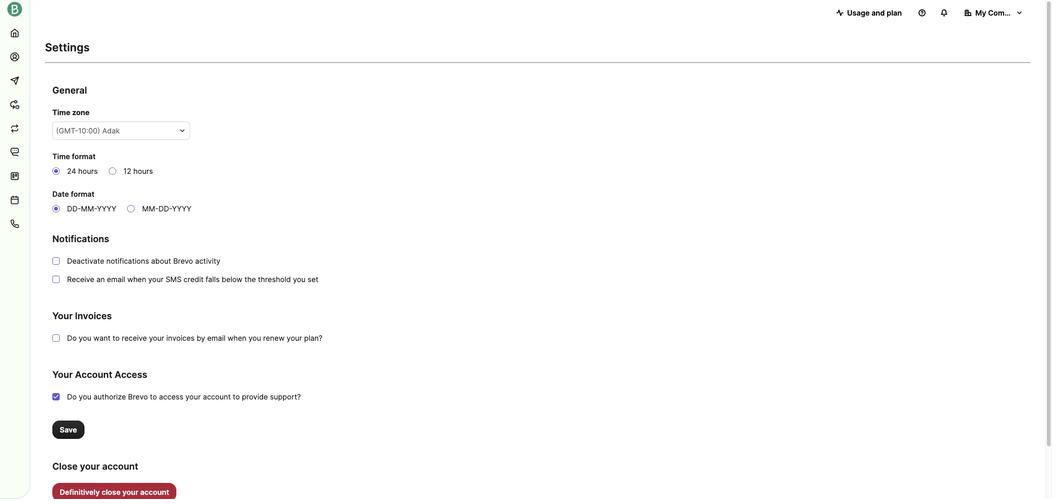 Task type: describe. For each thing, give the bounding box(es) containing it.
usage
[[847, 8, 870, 17]]

your right close
[[80, 462, 100, 473]]

support?
[[270, 393, 301, 402]]

close
[[102, 488, 121, 497]]

12
[[123, 167, 131, 176]]

want
[[93, 334, 111, 343]]

my company button
[[957, 4, 1031, 22]]

save
[[60, 426, 77, 435]]

plan?
[[304, 334, 323, 343]]

2 dd- from the left
[[159, 204, 172, 214]]

your inside definitively close your account button
[[122, 488, 138, 497]]

account inside button
[[140, 488, 169, 497]]

credit
[[184, 275, 204, 284]]

my
[[976, 8, 987, 17]]

(gmt-
[[56, 126, 78, 136]]

hours for 12 hours
[[133, 167, 153, 176]]

yyyy for dd-
[[172, 204, 192, 214]]

your right 'receive'
[[149, 334, 164, 343]]

definitively close your account button
[[52, 484, 177, 500]]

0 horizontal spatial when
[[127, 275, 146, 284]]

format for mm-
[[71, 190, 94, 199]]

set
[[308, 275, 318, 284]]

adak
[[102, 126, 120, 136]]

do you want to receive your invoices by email when you renew your plan?
[[67, 334, 323, 343]]

close
[[52, 462, 78, 473]]

by
[[197, 334, 205, 343]]

notifications
[[52, 234, 109, 245]]

0 horizontal spatial to
[[113, 334, 120, 343]]

1 dd- from the left
[[67, 204, 81, 214]]

company
[[988, 8, 1022, 17]]

notifications
[[106, 257, 149, 266]]

time for time zone
[[52, 108, 70, 117]]

my company
[[976, 8, 1022, 17]]

renew
[[263, 334, 285, 343]]

you left set at the left bottom
[[293, 275, 306, 284]]

your account access
[[52, 370, 147, 381]]

your invoices
[[52, 311, 112, 322]]

10:00)
[[78, 126, 100, 136]]

1 mm- from the left
[[81, 204, 97, 214]]

0 vertical spatial account
[[203, 393, 231, 402]]

access
[[159, 393, 183, 402]]

an
[[96, 275, 105, 284]]

2 horizontal spatial to
[[233, 393, 240, 402]]

hours for 24 hours
[[78, 167, 98, 176]]

brevo for your account access
[[128, 393, 148, 402]]

1 horizontal spatial email
[[207, 334, 226, 343]]

you left want
[[79, 334, 91, 343]]

deactivate notifications about brevo activity
[[67, 257, 220, 266]]

and
[[872, 8, 885, 17]]



Task type: vqa. For each thing, say whether or not it's contained in the screenshot.
'credit'
yes



Task type: locate. For each thing, give the bounding box(es) containing it.
time for time format
[[52, 152, 70, 161]]

1 horizontal spatial account
[[140, 488, 169, 497]]

your left plan?
[[287, 334, 302, 343]]

brevo
[[173, 257, 193, 266], [128, 393, 148, 402]]

24
[[67, 167, 76, 176]]

2 time from the top
[[52, 152, 70, 161]]

1 hours from the left
[[78, 167, 98, 176]]

receive
[[67, 275, 94, 284]]

format
[[72, 152, 96, 161], [71, 190, 94, 199]]

2 horizontal spatial account
[[203, 393, 231, 402]]

2 hours from the left
[[133, 167, 153, 176]]

to
[[113, 334, 120, 343], [150, 393, 157, 402], [233, 393, 240, 402]]

none field inside (gmt-10:00)  adak popup button
[[56, 125, 175, 136]]

zone
[[72, 108, 90, 117]]

your right the close
[[122, 488, 138, 497]]

1 time from the top
[[52, 108, 70, 117]]

deactivate
[[67, 257, 104, 266]]

0 vertical spatial brevo
[[173, 257, 193, 266]]

hours right 12
[[133, 167, 153, 176]]

0 vertical spatial format
[[72, 152, 96, 161]]

mm-
[[81, 204, 97, 214], [142, 204, 159, 214]]

definitively
[[60, 488, 100, 497]]

1 your from the top
[[52, 311, 73, 322]]

1 vertical spatial when
[[228, 334, 247, 343]]

save button
[[52, 421, 84, 440]]

date format
[[52, 190, 94, 199]]

dd-
[[67, 204, 81, 214], [159, 204, 172, 214]]

0 horizontal spatial dd-
[[67, 204, 81, 214]]

24 hours
[[67, 167, 98, 176]]

account
[[203, 393, 231, 402], [102, 462, 138, 473], [140, 488, 169, 497]]

brevo down access
[[128, 393, 148, 402]]

invoices
[[75, 311, 112, 322]]

you left renew in the left bottom of the page
[[249, 334, 261, 343]]

yyyy for mm-
[[97, 204, 116, 214]]

date
[[52, 190, 69, 199]]

usage and plan button
[[829, 4, 909, 22]]

when down the deactivate notifications about brevo activity
[[127, 275, 146, 284]]

1 horizontal spatial to
[[150, 393, 157, 402]]

email right by
[[207, 334, 226, 343]]

your left the invoices
[[52, 311, 73, 322]]

your left 'sms'
[[148, 275, 164, 284]]

account right the close
[[140, 488, 169, 497]]

provide
[[242, 393, 268, 402]]

activity
[[195, 257, 220, 266]]

your
[[148, 275, 164, 284], [149, 334, 164, 343], [287, 334, 302, 343], [185, 393, 201, 402], [80, 462, 100, 473], [122, 488, 138, 497]]

0 vertical spatial do
[[67, 334, 77, 343]]

time up 24
[[52, 152, 70, 161]]

account
[[75, 370, 112, 381]]

None field
[[56, 125, 175, 136]]

0 vertical spatial time
[[52, 108, 70, 117]]

the
[[245, 275, 256, 284]]

do
[[67, 334, 77, 343], [67, 393, 77, 402]]

to left access
[[150, 393, 157, 402]]

plan
[[887, 8, 902, 17]]

do down account
[[67, 393, 77, 402]]

format for hours
[[72, 152, 96, 161]]

threshold
[[258, 275, 291, 284]]

0 horizontal spatial yyyy
[[97, 204, 116, 214]]

12 hours
[[123, 167, 153, 176]]

2 vertical spatial account
[[140, 488, 169, 497]]

1 vertical spatial brevo
[[128, 393, 148, 402]]

mm- down 12 hours at the top of page
[[142, 204, 159, 214]]

dd-mm-yyyy
[[67, 204, 116, 214]]

2 yyyy from the left
[[172, 204, 192, 214]]

1 vertical spatial time
[[52, 152, 70, 161]]

receive
[[122, 334, 147, 343]]

close your account
[[52, 462, 138, 473]]

(gmt-10:00)  adak button
[[52, 122, 190, 140]]

do you authorize brevo to access your account to provide support?
[[67, 393, 301, 402]]

definitively close your account
[[60, 488, 169, 497]]

0 horizontal spatial mm-
[[81, 204, 97, 214]]

1 vertical spatial format
[[71, 190, 94, 199]]

1 vertical spatial email
[[207, 334, 226, 343]]

settings
[[45, 41, 90, 54]]

account left 'provide'
[[203, 393, 231, 402]]

below
[[222, 275, 243, 284]]

mm- down the date format
[[81, 204, 97, 214]]

2 your from the top
[[52, 370, 73, 381]]

access
[[115, 370, 147, 381]]

when right by
[[228, 334, 247, 343]]

0 horizontal spatial email
[[107, 275, 125, 284]]

1 horizontal spatial when
[[228, 334, 247, 343]]

your for your invoices
[[52, 311, 73, 322]]

to left 'provide'
[[233, 393, 240, 402]]

2 do from the top
[[67, 393, 77, 402]]

time zone
[[52, 108, 90, 117]]

1 vertical spatial do
[[67, 393, 77, 402]]

0 horizontal spatial brevo
[[128, 393, 148, 402]]

account up definitively close your account button at left bottom
[[102, 462, 138, 473]]

hours
[[78, 167, 98, 176], [133, 167, 153, 176]]

your right access
[[185, 393, 201, 402]]

authorize
[[93, 393, 126, 402]]

1 vertical spatial your
[[52, 370, 73, 381]]

0 horizontal spatial account
[[102, 462, 138, 473]]

do for account
[[67, 393, 77, 402]]

falls
[[206, 275, 220, 284]]

general
[[52, 85, 87, 96]]

(gmt-10:00)  adak
[[56, 126, 120, 136]]

1 horizontal spatial hours
[[133, 167, 153, 176]]

your for your account access
[[52, 370, 73, 381]]

email right an
[[107, 275, 125, 284]]

about
[[151, 257, 171, 266]]

format up dd-mm-yyyy at the top left
[[71, 190, 94, 199]]

invoices
[[166, 334, 195, 343]]

yyyy
[[97, 204, 116, 214], [172, 204, 192, 214]]

format up 24 hours
[[72, 152, 96, 161]]

to right want
[[113, 334, 120, 343]]

do for invoices
[[67, 334, 77, 343]]

1 horizontal spatial brevo
[[173, 257, 193, 266]]

1 horizontal spatial dd-
[[159, 204, 172, 214]]

hours right 24
[[78, 167, 98, 176]]

1 do from the top
[[67, 334, 77, 343]]

2 mm- from the left
[[142, 204, 159, 214]]

usage and plan
[[847, 8, 902, 17]]

you
[[293, 275, 306, 284], [79, 334, 91, 343], [249, 334, 261, 343], [79, 393, 91, 402]]

0 vertical spatial email
[[107, 275, 125, 284]]

0 vertical spatial your
[[52, 311, 73, 322]]

1 horizontal spatial yyyy
[[172, 204, 192, 214]]

time format
[[52, 152, 96, 161]]

time
[[52, 108, 70, 117], [52, 152, 70, 161]]

1 yyyy from the left
[[97, 204, 116, 214]]

email
[[107, 275, 125, 284], [207, 334, 226, 343]]

1 vertical spatial account
[[102, 462, 138, 473]]

0 vertical spatial when
[[127, 275, 146, 284]]

your left account
[[52, 370, 73, 381]]

when
[[127, 275, 146, 284], [228, 334, 247, 343]]

1 horizontal spatial mm-
[[142, 204, 159, 214]]

you down account
[[79, 393, 91, 402]]

mm-dd-yyyy
[[142, 204, 192, 214]]

your
[[52, 311, 73, 322], [52, 370, 73, 381]]

0 horizontal spatial hours
[[78, 167, 98, 176]]

brevo for notifications
[[173, 257, 193, 266]]

brevo up 'sms'
[[173, 257, 193, 266]]

time up (gmt-
[[52, 108, 70, 117]]

do down your invoices
[[67, 334, 77, 343]]

receive an email when your sms credit falls below the threshold you set
[[67, 275, 318, 284]]

sms
[[166, 275, 182, 284]]



